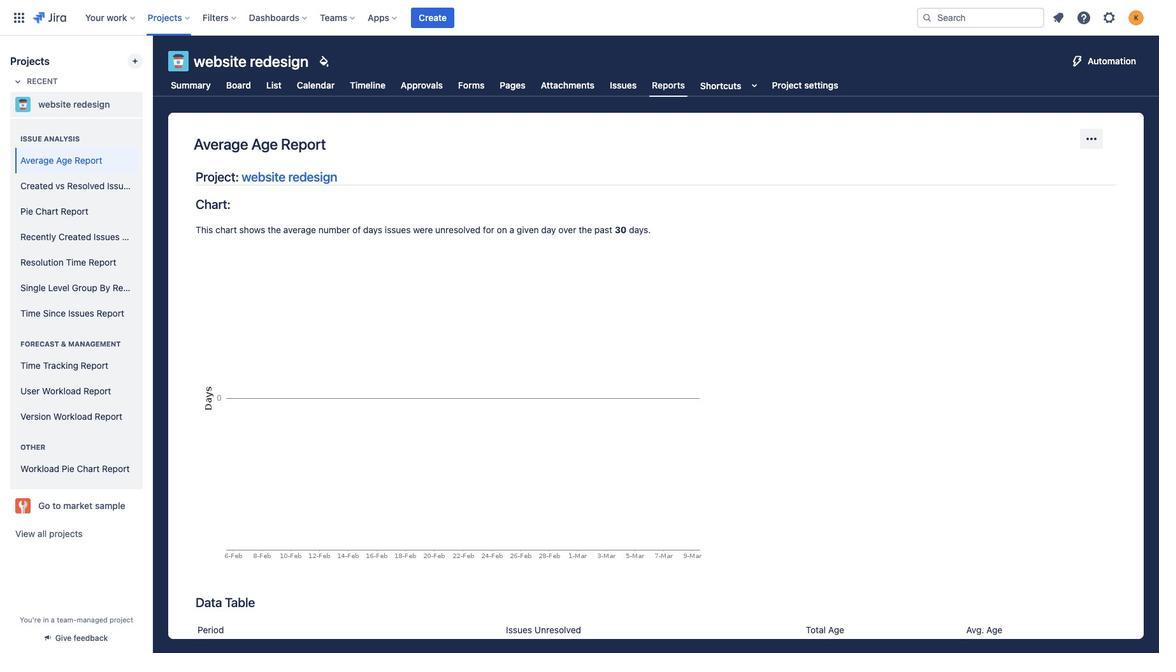 Task type: locate. For each thing, give the bounding box(es) containing it.
days.
[[629, 224, 651, 235]]

0 horizontal spatial pie
[[20, 206, 33, 217]]

projects up recent
[[10, 55, 50, 67]]

resolved
[[67, 180, 105, 191]]

workload
[[42, 385, 81, 396], [53, 411, 92, 422], [20, 463, 59, 474]]

1 horizontal spatial a
[[510, 224, 515, 235]]

issues inside tab list
[[610, 80, 637, 91]]

tab list
[[161, 74, 849, 97]]

1 vertical spatial website redesign link
[[242, 170, 337, 184]]

unresolved
[[436, 224, 481, 235]]

group
[[72, 282, 97, 293]]

single level group by report
[[20, 282, 140, 293]]

1 horizontal spatial average age report
[[194, 135, 326, 153]]

age right avg. at the right of the page
[[987, 625, 1003, 636]]

chart down other heading on the left bottom of the page
[[77, 463, 100, 474]]

view all projects link
[[10, 523, 143, 546]]

project settings link
[[770, 74, 841, 97]]

sample
[[95, 501, 125, 511]]

data table
[[196, 596, 255, 610]]

search image
[[923, 12, 933, 23]]

list
[[266, 80, 282, 91]]

0 horizontal spatial a
[[51, 616, 55, 624]]

1 horizontal spatial pie
[[62, 463, 74, 474]]

1 horizontal spatial website redesign
[[194, 52, 309, 70]]

over
[[559, 224, 577, 235]]

0 vertical spatial workload
[[42, 385, 81, 396]]

teams
[[320, 12, 347, 23]]

issue analysis heading
[[15, 134, 138, 144]]

jira image
[[33, 10, 66, 25], [33, 10, 66, 25]]

chart
[[216, 224, 237, 235]]

single
[[20, 282, 46, 293]]

website redesign
[[194, 52, 309, 70], [38, 99, 110, 110]]

time tracking report
[[20, 360, 108, 371]]

group
[[15, 117, 163, 490], [15, 121, 163, 330], [15, 326, 138, 434]]

pie
[[20, 206, 33, 217], [62, 463, 74, 474]]

your
[[85, 12, 104, 23]]

your work
[[85, 12, 127, 23]]

add to starred image right sample
[[139, 499, 154, 514]]

total age
[[806, 625, 845, 636]]

30
[[615, 224, 627, 235]]

a right on
[[510, 224, 515, 235]]

given
[[517, 224, 539, 235]]

average age report
[[194, 135, 326, 153], [20, 155, 102, 166]]

workload for user
[[42, 385, 81, 396]]

2 vertical spatial workload
[[20, 463, 59, 474]]

projects right work on the left top of the page
[[148, 12, 182, 23]]

forecast
[[20, 340, 59, 348]]

for
[[483, 224, 495, 235]]

time inside "time tracking report" link
[[20, 360, 41, 371]]

1 vertical spatial projects
[[10, 55, 50, 67]]

create project image
[[130, 56, 140, 66]]

time down recently created issues report link
[[66, 257, 86, 268]]

feedback
[[74, 634, 108, 643]]

go
[[38, 501, 50, 511]]

summary
[[171, 80, 211, 91]]

0 vertical spatial website redesign link
[[10, 92, 138, 117]]

timeline
[[350, 80, 386, 91]]

1 horizontal spatial chart
[[77, 463, 100, 474]]

the right the shows
[[268, 224, 281, 235]]

settings
[[805, 80, 839, 91]]

0 vertical spatial projects
[[148, 12, 182, 23]]

1 vertical spatial website
[[38, 99, 71, 110]]

version
[[20, 411, 51, 422]]

time for since
[[20, 308, 41, 319]]

issues
[[385, 224, 411, 235]]

a
[[510, 224, 515, 235], [51, 616, 55, 624]]

projects button
[[144, 7, 195, 28]]

website up board
[[194, 52, 247, 70]]

0 vertical spatial add to starred image
[[139, 97, 154, 112]]

1 vertical spatial redesign
[[73, 99, 110, 110]]

2 add to starred image from the top
[[139, 499, 154, 514]]

help image
[[1077, 10, 1092, 25]]

time inside time since issues report link
[[20, 308, 41, 319]]

approvals
[[401, 80, 443, 91]]

2 vertical spatial redesign
[[288, 170, 337, 184]]

projects
[[148, 12, 182, 23], [10, 55, 50, 67]]

issues down the pie chart report link on the left of the page
[[94, 231, 120, 242]]

management
[[68, 340, 121, 348]]

1 vertical spatial average age report
[[20, 155, 102, 166]]

average age report up project: website redesign in the top of the page
[[194, 135, 326, 153]]

time for tracking
[[20, 360, 41, 371]]

0 vertical spatial website redesign
[[194, 52, 309, 70]]

group containing time tracking report
[[15, 326, 138, 434]]

add to starred image
[[139, 97, 154, 112], [139, 499, 154, 514]]

0 horizontal spatial created
[[20, 180, 53, 191]]

workload down the user workload report link
[[53, 411, 92, 422]]

dashboards button
[[245, 7, 312, 28]]

1 vertical spatial workload
[[53, 411, 92, 422]]

notifications image
[[1051, 10, 1067, 25]]

chart
[[35, 206, 58, 217], [77, 463, 100, 474]]

average
[[284, 224, 316, 235]]

2 the from the left
[[579, 224, 592, 235]]

redesign up list
[[250, 52, 309, 70]]

workload for version
[[53, 411, 92, 422]]

1 horizontal spatial the
[[579, 224, 592, 235]]

banner
[[0, 0, 1160, 36]]

1 vertical spatial time
[[20, 308, 41, 319]]

redesign up average
[[288, 170, 337, 184]]

website redesign up board
[[194, 52, 309, 70]]

apps button
[[364, 7, 402, 28]]

average age report down analysis
[[20, 155, 102, 166]]

issues left the reports
[[610, 80, 637, 91]]

add to starred image down sidebar navigation image
[[139, 97, 154, 112]]

attachments
[[541, 80, 595, 91]]

1 vertical spatial website redesign
[[38, 99, 110, 110]]

main content
[[153, 36, 1160, 654]]

website redesign up issue analysis heading
[[38, 99, 110, 110]]

tab list containing reports
[[161, 74, 849, 97]]

3 group from the top
[[15, 326, 138, 434]]

calendar link
[[294, 74, 337, 97]]

workload pie chart report link
[[15, 457, 138, 482]]

chart up recently
[[35, 206, 58, 217]]

1 horizontal spatial website redesign link
[[242, 170, 337, 184]]

0 vertical spatial pie
[[20, 206, 33, 217]]

average up project:
[[194, 135, 248, 153]]

1 vertical spatial chart
[[77, 463, 100, 474]]

1 add to starred image from the top
[[139, 97, 154, 112]]

website right project:
[[242, 170, 286, 184]]

1 vertical spatial created
[[58, 231, 91, 242]]

website down recent
[[38, 99, 71, 110]]

website
[[194, 52, 247, 70], [38, 99, 71, 110], [242, 170, 286, 184]]

data
[[196, 596, 222, 610]]

time left 'since'
[[20, 308, 41, 319]]

resolution time report
[[20, 257, 116, 268]]

teams button
[[316, 7, 360, 28]]

0 vertical spatial average age report
[[194, 135, 326, 153]]

1 vertical spatial pie
[[62, 463, 74, 474]]

to
[[52, 501, 61, 511]]

0 horizontal spatial chart
[[35, 206, 58, 217]]

2 vertical spatial time
[[20, 360, 41, 371]]

redesign up issue analysis heading
[[73, 99, 110, 110]]

issues link
[[608, 74, 640, 97]]

website redesign link
[[10, 92, 138, 117], [242, 170, 337, 184]]

version workload report
[[20, 411, 122, 422]]

board link
[[224, 74, 254, 97]]

age
[[251, 135, 278, 153], [56, 155, 72, 166], [829, 625, 845, 636], [987, 625, 1003, 636]]

0 vertical spatial time
[[66, 257, 86, 268]]

pie up recently
[[20, 206, 33, 217]]

0 horizontal spatial the
[[268, 224, 281, 235]]

filters button
[[199, 7, 241, 28]]

list link
[[264, 74, 284, 97]]

add to starred image for website redesign
[[139, 97, 154, 112]]

age down analysis
[[56, 155, 72, 166]]

1 vertical spatial average
[[20, 155, 54, 166]]

0 vertical spatial average
[[194, 135, 248, 153]]

shows
[[239, 224, 265, 235]]

market
[[63, 501, 93, 511]]

workload down tracking
[[42, 385, 81, 396]]

created down the pie chart report link on the left of the page
[[58, 231, 91, 242]]

primary element
[[8, 0, 907, 35]]

average down issue
[[20, 155, 54, 166]]

work
[[107, 12, 127, 23]]

website redesign link up issue analysis heading
[[10, 92, 138, 117]]

level
[[48, 282, 70, 293]]

unresolved
[[535, 625, 581, 636]]

the left past
[[579, 224, 592, 235]]

0 vertical spatial created
[[20, 180, 53, 191]]

pie down other heading on the left bottom of the page
[[62, 463, 74, 474]]

tracking
[[43, 360, 78, 371]]

issues down single level group by report link
[[68, 308, 94, 319]]

created left vs
[[20, 180, 53, 191]]

automation image
[[1071, 54, 1086, 69]]

time tracking report link
[[15, 353, 138, 379]]

time down forecast
[[20, 360, 41, 371]]

go to market sample link
[[10, 493, 138, 519]]

created vs resolved issues report link
[[15, 173, 163, 199]]

a right 'in'
[[51, 616, 55, 624]]

time since issues report
[[20, 308, 124, 319]]

workload down 'other'
[[20, 463, 59, 474]]

0 horizontal spatial website redesign
[[38, 99, 110, 110]]

0 horizontal spatial average
[[20, 155, 54, 166]]

were
[[413, 224, 433, 235]]

1 vertical spatial a
[[51, 616, 55, 624]]

appswitcher icon image
[[11, 10, 27, 25]]

1 horizontal spatial projects
[[148, 12, 182, 23]]

number
[[319, 224, 350, 235]]

1 vertical spatial add to starred image
[[139, 499, 154, 514]]

average
[[194, 135, 248, 153], [20, 155, 54, 166]]

website redesign link up average
[[242, 170, 337, 184]]

0 vertical spatial chart
[[35, 206, 58, 217]]



Task type: describe. For each thing, give the bounding box(es) containing it.
workload pie chart report
[[20, 463, 130, 474]]

this
[[196, 224, 213, 235]]

you're
[[20, 616, 41, 624]]

other heading
[[15, 442, 138, 453]]

user workload report
[[20, 385, 111, 396]]

recently created issues report link
[[15, 224, 150, 250]]

you're in a team-managed project
[[20, 616, 133, 624]]

0 vertical spatial website
[[194, 52, 247, 70]]

project: website redesign
[[196, 170, 337, 184]]

team-
[[57, 616, 77, 624]]

pages
[[500, 80, 526, 91]]

1 horizontal spatial created
[[58, 231, 91, 242]]

your profile and settings image
[[1129, 10, 1144, 25]]

view
[[15, 529, 35, 539]]

workload inside group
[[20, 463, 59, 474]]

collapse recent projects image
[[10, 74, 26, 89]]

give
[[55, 634, 72, 643]]

age up project: website redesign in the top of the page
[[251, 135, 278, 153]]

forecast & management heading
[[15, 339, 138, 349]]

0 horizontal spatial average age report
[[20, 155, 102, 166]]

workload pie chart report group
[[15, 430, 138, 486]]

project
[[772, 80, 802, 91]]

version workload report link
[[15, 404, 138, 430]]

sidebar navigation image
[[139, 51, 167, 77]]

single level group by report link
[[15, 275, 140, 301]]

projects
[[49, 529, 83, 539]]

avg. age
[[967, 625, 1003, 636]]

project
[[110, 616, 133, 624]]

total
[[806, 625, 826, 636]]

2 group from the top
[[15, 121, 163, 330]]

go to market sample
[[38, 501, 125, 511]]

time since issues report link
[[15, 301, 138, 326]]

forms
[[458, 80, 485, 91]]

approvals link
[[398, 74, 446, 97]]

average age report link
[[15, 148, 138, 173]]

filters
[[203, 12, 229, 23]]

pie chart report link
[[15, 199, 138, 224]]

projects inside projects popup button
[[148, 12, 182, 23]]

day
[[542, 224, 556, 235]]

set project background image
[[316, 54, 332, 69]]

project:
[[196, 170, 239, 184]]

time inside resolution time report link
[[66, 257, 86, 268]]

chart:
[[196, 197, 231, 212]]

user
[[20, 385, 40, 396]]

in
[[43, 616, 49, 624]]

&
[[61, 340, 66, 348]]

chart inside group
[[77, 463, 100, 474]]

report inside group
[[102, 463, 130, 474]]

0 horizontal spatial projects
[[10, 55, 50, 67]]

user workload report link
[[15, 379, 138, 404]]

dashboards
[[249, 12, 300, 23]]

all
[[38, 529, 47, 539]]

recently
[[20, 231, 56, 242]]

managed
[[77, 616, 108, 624]]

settings image
[[1102, 10, 1118, 25]]

age inside "average age report" link
[[56, 155, 72, 166]]

give feedback button
[[37, 628, 116, 649]]

issue analysis
[[20, 135, 80, 143]]

pie inside group
[[62, 463, 74, 474]]

vs
[[56, 180, 65, 191]]

1 the from the left
[[268, 224, 281, 235]]

of
[[353, 224, 361, 235]]

banner containing your work
[[0, 0, 1160, 36]]

0 vertical spatial a
[[510, 224, 515, 235]]

0 vertical spatial redesign
[[250, 52, 309, 70]]

give feedback
[[55, 634, 108, 643]]

0 horizontal spatial website redesign link
[[10, 92, 138, 117]]

attachments link
[[539, 74, 597, 97]]

reports
[[652, 80, 685, 90]]

issues right resolved on the left of the page
[[107, 180, 133, 191]]

add to starred image for go to market sample
[[139, 499, 154, 514]]

2 vertical spatial website
[[242, 170, 286, 184]]

your work button
[[81, 7, 140, 28]]

forecast & management
[[20, 340, 121, 348]]

shortcuts
[[701, 80, 742, 91]]

age right 'total'
[[829, 625, 845, 636]]

this chart shows the average number of days issues were unresolved for on a given day over the past 30 days.
[[196, 224, 651, 235]]

resolution
[[20, 257, 64, 268]]

apps
[[368, 12, 390, 23]]

created vs resolved issues report
[[20, 180, 163, 191]]

automation button
[[1065, 51, 1144, 71]]

calendar
[[297, 80, 335, 91]]

recently created issues report
[[20, 231, 150, 242]]

average inside group
[[20, 155, 54, 166]]

1 horizontal spatial average
[[194, 135, 248, 153]]

issues unresolved
[[506, 625, 581, 636]]

1 group from the top
[[15, 117, 163, 490]]

Search field
[[917, 7, 1045, 28]]

resolution time report link
[[15, 250, 138, 275]]

create button
[[411, 7, 455, 28]]

other
[[20, 443, 45, 451]]

analysis
[[44, 135, 80, 143]]

issues left the unresolved
[[506, 625, 532, 636]]

table
[[225, 596, 255, 610]]

issue
[[20, 135, 42, 143]]

avg.
[[967, 625, 985, 636]]

pie chart report
[[20, 206, 88, 217]]

summary link
[[168, 74, 213, 97]]



Task type: vqa. For each thing, say whether or not it's contained in the screenshot.
Avg. Age
yes



